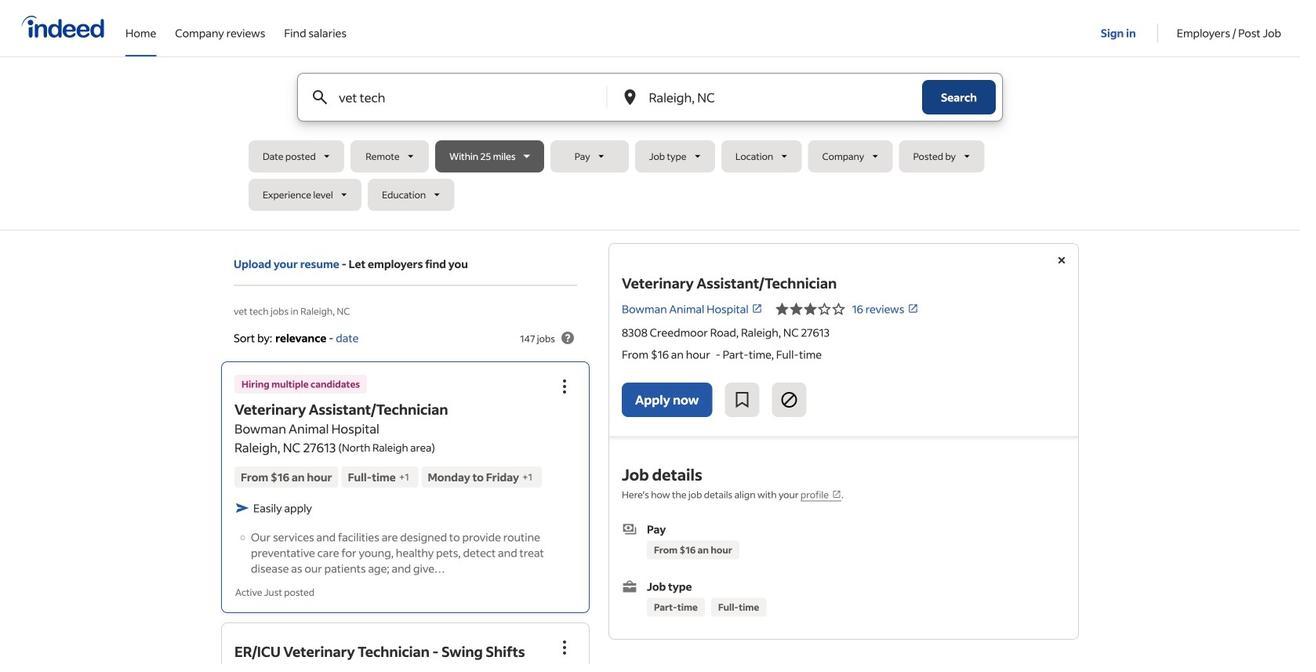 Task type: describe. For each thing, give the bounding box(es) containing it.
save this job image
[[733, 391, 752, 409]]

search: Job title, keywords, or company text field
[[336, 74, 581, 121]]

3 out of 5 stars. link to 16 reviews company ratings (opens in a new tab) image
[[908, 303, 919, 314]]

bowman animal hospital (opens in a new tab) image
[[752, 303, 763, 314]]

Edit location text field
[[646, 74, 891, 121]]

job actions for er/icu veterinary technician - swing shifts is collapsed image
[[555, 638, 574, 657]]



Task type: vqa. For each thing, say whether or not it's contained in the screenshot.
the call
no



Task type: locate. For each thing, give the bounding box(es) containing it.
close job details image
[[1053, 251, 1071, 270]]

not interested image
[[780, 391, 799, 409]]

job actions for veterinary assistant/technician is collapsed image
[[555, 377, 574, 396]]

help icon image
[[558, 329, 577, 347]]

None search field
[[249, 73, 1052, 217]]

job preferences (opens in a new window) image
[[832, 490, 842, 499]]

3 out of 5 stars image
[[775, 300, 846, 318]]



